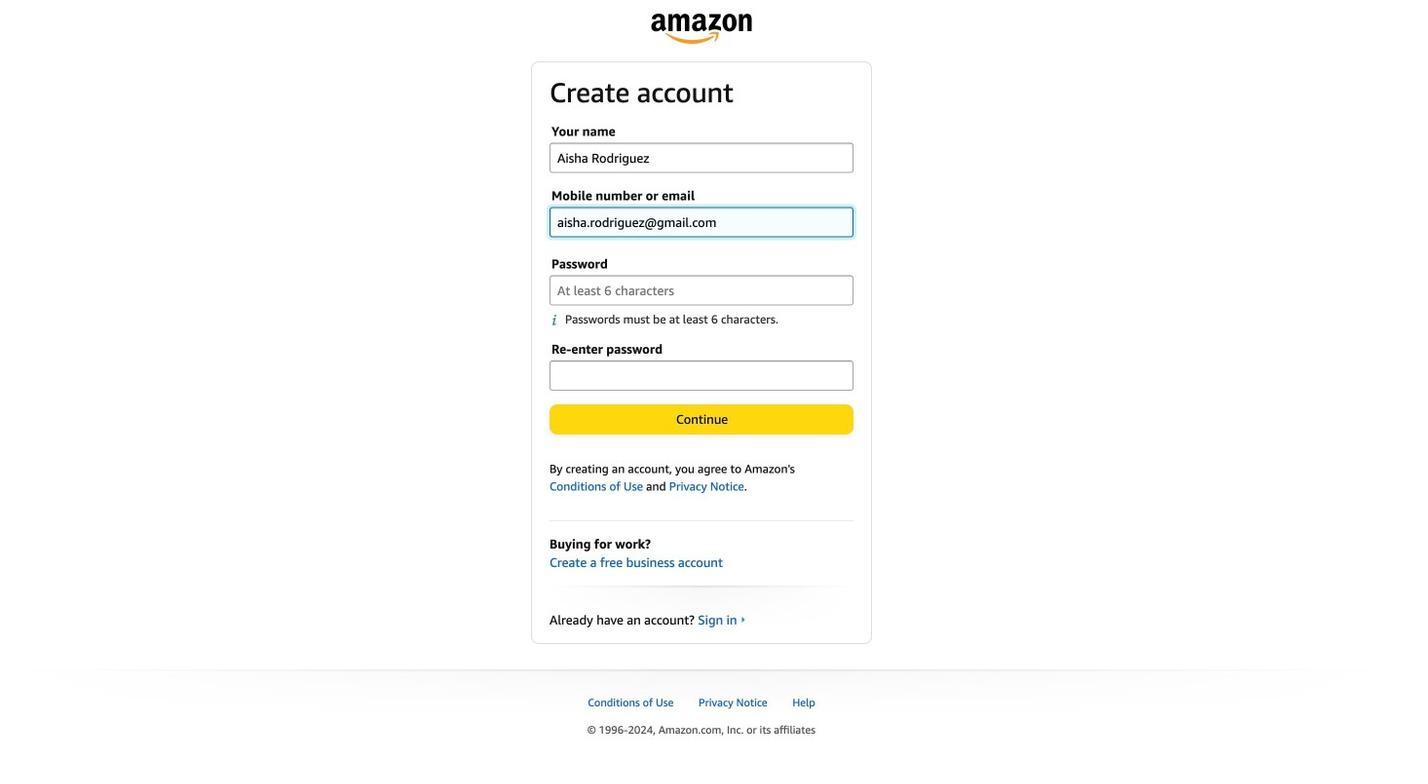 Task type: locate. For each thing, give the bounding box(es) containing it.
amazon image
[[651, 14, 752, 44]]

None password field
[[550, 360, 854, 391]]

None submit
[[550, 405, 853, 433]]

alert image
[[551, 314, 565, 326]]

None email field
[[550, 207, 854, 237]]



Task type: describe. For each thing, give the bounding box(es) containing it.
At least 6 characters password field
[[550, 275, 854, 306]]

First and last name text field
[[550, 143, 854, 173]]



Task type: vqa. For each thing, say whether or not it's contained in the screenshot.
the top the 8
no



